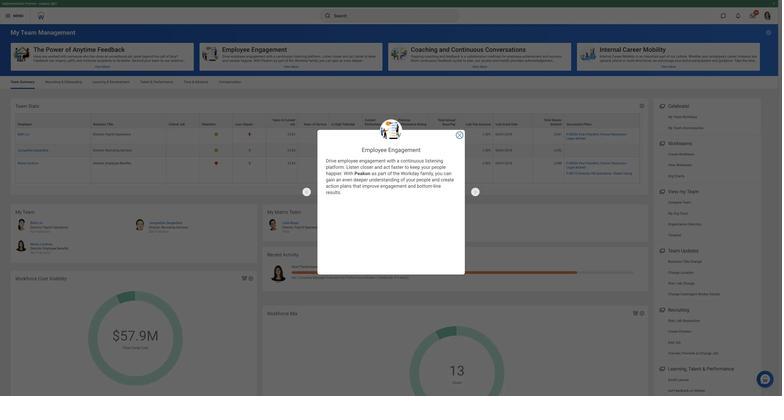 Task type: describe. For each thing, give the bounding box(es) containing it.
workforce cost visibility
[[15, 276, 67, 282]]

director, inside items selected list
[[579, 172, 591, 176]]

1 vertical spatial worker
[[695, 389, 706, 393]]

internal career mobility is an important part of our culture. whether your employee's career interests are upward, lateral or multi-directional, we encourage your active participation and guidance. take the time to review their opportunity graphs, review open job requisitions and update their job interests to empower them and jump start their next move.
[[600, 55, 757, 71]]

change location link
[[654, 267, 761, 278]]

1 vertical spatial talent
[[689, 367, 702, 372]]

$57.9m button
[[112, 327, 159, 346]]

keep for drive employee engagement with a continuous listening platform. listen closer and act faster to keep your people happier. with peakon as part of the workday family, you can gain an even deeper understanding of your people and create action plans that improve engagement and bottom-line results.
[[369, 55, 376, 58]]

create workteam link
[[654, 149, 761, 160]]

operations inside items selected list
[[596, 172, 612, 176]]

resources for second "p-00004 vice president, human resources - logan mcneil" link from the bottom
[[612, 133, 627, 136]]

internal for internal career mobility is an important part of our culture. whether your employee's career interests are upward, lateral or multi-directional, we encourage your active participation and guidance. take the time to review their opportunity graphs, review open job requisitions and update their job interests to empower them and jump start their next move.
[[600, 55, 612, 58]]

an inside as part of the workday family, you can gain an even deeper understanding of your people and create action plans that improve engagement and bottom-line results.
[[336, 177, 341, 183]]

desjardins for team
[[166, 221, 182, 225]]

worked
[[48, 55, 59, 58]]

for inside recent activity element
[[342, 276, 346, 280]]

transfer, promote or change job link
[[654, 348, 761, 359]]

collaborative
[[467, 55, 487, 58]]

cardoza inside recent activity element
[[343, 265, 356, 269]]

engagement inside "main content"
[[252, 46, 287, 53]]

whether
[[689, 55, 702, 58]]

inspire,
[[55, 59, 66, 63]]

view for view my team
[[669, 189, 679, 195]]

on
[[690, 389, 694, 393]]

maria cardoza link inside list item
[[30, 241, 52, 246]]

years for years in current job
[[273, 119, 281, 122]]

absence
[[195, 80, 208, 84]]

faster for drive employee engagement with a continuous listening platform. listen closer and act faster to keep your people happier. with
[[391, 165, 404, 170]]

performance inside current performance rating
[[365, 123, 383, 126]]

impact
[[243, 123, 253, 126]]

beth inside 'team stats' element
[[18, 133, 24, 136]]

platform. for drive employee engagement with a continuous listening platform. listen closer and act faster to keep your people happier. with peakon as part of the workday family, you can gain an even deeper understanding of your people and create action plans that improve engagement and bottom-line results.
[[308, 55, 322, 58]]

org charts
[[669, 174, 685, 178]]

director, for director, recruiting services san francisco
[[149, 226, 160, 230]]

start for start job requisition
[[669, 319, 676, 323]]

we
[[653, 59, 658, 63]]

job right open
[[672, 63, 678, 67]]

last grant date
[[496, 123, 518, 126]]

p- for second "p-00004 vice president, human resources - logan mcneil" link from the top
[[567, 162, 569, 166]]

0 vertical spatial org
[[669, 174, 674, 178]]

line inside drive employee engagement with a continuous listening platform. listen closer and act faster to keep your people happier. with peakon as part of the workday family, you can gain an even deeper understanding of your people and create action plans that improve engagement and bottom-line results.
[[362, 63, 368, 67]]

review
[[365, 276, 375, 280]]

comp
[[131, 346, 140, 350]]

recruiting inside director, recruiting services san francisco
[[161, 226, 175, 230]]

career for internal career mobility is an important part of our culture. whether your employee's career interests are upward, lateral or multi-directional, we encourage your active participation and guidance. take the time to review their opportunity graphs, review open job requisitions and update their job interests to empower them and jump start their next move.
[[612, 55, 622, 58]]

continuous
[[451, 46, 484, 53]]

2 p-00004 vice president, human resources - logan mcneil link from the top
[[567, 161, 628, 170]]

or inside 'list'
[[696, 352, 700, 356]]

notifications large image
[[736, 13, 741, 18]]

to inside drive employee engagement with a continuous listening platform. listen closer and act faster to keep your people happier. with peakon as part of the workday family, you can gain an even deeper understanding of your people and create action plans that improve engagement and bottom-line results.
[[365, 55, 368, 58]]

total for granted
[[544, 119, 551, 122]]

this worker has low retention risk. image for director, payroll operations
[[214, 133, 218, 136]]

employee for drive employee engagement with a continuous listening platform. listen closer and act faster to keep your people happier. with peakon as part of the workday family, you can gain an even deeper understanding of your people and create action plans that improve engagement and bottom-line results.
[[231, 55, 246, 58]]

1.50% for 2,547
[[483, 133, 491, 136]]

director, for director, payroll operations
[[93, 133, 104, 136]]

change up the contingent
[[683, 282, 695, 286]]

performance inside previous performance rating
[[398, 123, 417, 126]]

job down guidance.
[[724, 63, 730, 67]]

gain inside drive employee engagement with a continuous listening platform. listen closer and act faster to keep your people happier. with peakon as part of the workday family, you can gain an even deeper understanding of your people and create action plans that improve engagement and bottom-line results.
[[332, 59, 339, 63]]

0 vertical spatial employee engagement
[[222, 46, 287, 53]]

last for last grant date
[[496, 123, 502, 126]]

change down start job change
[[669, 293, 680, 297]]

a inside ongoing coaching and feedback is a collaborative roadmap for employee achievement and success. short continuous feedback cycles to plan, act, access and modify provides acknowledgement, correction and positive outcomes.
[[464, 55, 466, 58]]

desjardins for stats
[[34, 149, 49, 153]]

payroll for julie boyer
[[295, 226, 304, 230]]

drive for drive employee engagement with a continuous listening platform. listen closer and act faster to keep your people happier. with peakon as part of the workday family, you can gain an even deeper understanding of your people and create action plans that improve engagement and bottom-line results.
[[222, 55, 230, 58]]

of inside have you worked with someone who has done an exceptional job, gone beyond the call of duty? feedback can inspire, uplift, and motivate recipients to do better.  remind your team to use 'anytime' feedback to recognize others.
[[166, 55, 169, 58]]

list for recruiting
[[654, 316, 761, 359]]

my org chart
[[669, 212, 689, 216]]

coaching
[[411, 46, 438, 53]]

workday inside drive employee engagement with a continuous listening platform. listen closer and act faster to keep your people happier. with peakon as part of the workday family, you can gain an even deeper understanding of your people and create action plans that improve engagement and bottom-line results.
[[295, 59, 308, 63]]

job inside years in current job
[[290, 123, 295, 126]]

talent & performance
[[140, 80, 173, 84]]

the
[[33, 46, 44, 53]]

p- for second "p-00004 vice president, human resources - logan mcneil" link from the bottom
[[567, 133, 569, 136]]

as part of the workday family, you can gain an even deeper understanding of your people and create action plans that improve engagement and bottom-line results.
[[326, 171, 455, 195]]

list for team updates
[[654, 257, 761, 300]]

previous
[[398, 119, 411, 122]]

change down updates
[[691, 260, 702, 264]]

cost inside $57.9m total comp cost
[[141, 346, 148, 350]]

vice for second "p-00004 vice president, human resources - logan mcneil" link from the top
[[579, 162, 585, 166]]

promote
[[682, 352, 696, 356]]

timeline
[[669, 234, 682, 237]]

directory
[[689, 223, 702, 227]]

base
[[443, 123, 450, 126]]

chevron right image for create workteam
[[751, 151, 758, 156]]

0 vertical spatial cost
[[38, 276, 48, 282]]

with inside drive employee engagement with a continuous listening platform. listen closer and act faster to keep your people happier. with
[[387, 158, 396, 164]]

workteam for view workteam
[[677, 163, 692, 167]]

my for my team anniversaries
[[669, 126, 673, 130]]

shares
[[552, 119, 562, 122]]

an inside drive employee engagement with a continuous listening platform. listen closer and act faster to keep your people happier. with peakon as part of the workday family, you can gain an even deeper understanding of your people and create action plans that improve engagement and bottom-line results.
[[340, 59, 343, 63]]

'anytime'
[[171, 59, 184, 63]]

0 vertical spatial worker
[[698, 293, 709, 297]]

deeper inside drive employee engagement with a continuous listening platform. listen closer and act faster to keep your people happier. with peakon as part of the workday family, you can gain an even deeper understanding of your people and create action plans that improve engagement and bottom-line results.
[[352, 59, 363, 63]]

mcneil inside items selected list
[[576, 166, 586, 170]]

team stats element
[[11, 99, 649, 195]]

pay inside total annual base pay
[[450, 123, 456, 126]]

maria cardoza for the top maria cardoza link
[[18, 162, 38, 166]]

succession
[[567, 123, 583, 126]]

business title change
[[669, 260, 702, 264]]

row containing maria cardoza
[[15, 157, 640, 184]]

your inside have you worked with someone who has done an exceptional job, gone beyond the call of duty? feedback can inspire, uplift, and motivate recipients to do better.  remind your team to use 'anytime' feedback to recognize others.
[[144, 59, 151, 63]]

in
[[281, 119, 284, 122]]

1 vertical spatial employee engagement
[[362, 147, 421, 154]]

high
[[335, 123, 342, 126]]

total inside $57.9m total comp cost
[[123, 346, 130, 350]]

job down add job link
[[713, 352, 719, 356]]

00004 for second "p-00004 vice president, human resources - logan mcneil" link from the top
[[569, 162, 578, 166]]

chevron right image for change location
[[751, 269, 758, 274]]

adeptai_dpt1
[[39, 2, 57, 6]]

view for view workteam
[[669, 163, 676, 167]]

p-00175 director, hr operations - robert hsing link
[[567, 171, 632, 176]]

is
[[332, 123, 334, 126]]

current inside years in current job
[[285, 119, 295, 122]]

part inside as part of the workday family, you can gain an even deeper understanding of your people and create action plans that improve engagement and bottom-line results.
[[378, 171, 387, 176]]

jacqueline desjardins for stats
[[18, 149, 49, 153]]

with for drive employee engagement with a continuous listening platform. listen closer and act faster to keep your people happier. with
[[344, 171, 354, 176]]

development
[[110, 80, 130, 84]]

total shares granted button
[[533, 114, 564, 128]]

view more ... link
[[11, 186, 649, 195]]

create inside drive employee engagement with a continuous listening platform. listen closer and act faster to keep your people happier. with peakon as part of the workday family, you can gain an even deeper understanding of your people and create action plans that improve engagement and bottom-line results.
[[274, 63, 284, 67]]

talent inside "tab list"
[[140, 80, 150, 84]]

chevron right image for org charts
[[751, 172, 758, 178]]

president, inside items selected list
[[586, 162, 600, 166]]

job inside popup button
[[180, 123, 185, 126]]

menu group image for view my team
[[659, 188, 666, 195]]

keep for drive employee engagement with a continuous listening platform. listen closer and act faster to keep your people happier. with
[[410, 165, 420, 170]]

drive for drive employee engagement with a continuous listening platform. listen closer and act faster to keep your people happier. with
[[326, 158, 337, 164]]

the inside have you worked with someone who has done an exceptional job, gone beyond the call of duty? feedback can inspire, uplift, and motivate recipients to do better.  remind your team to use 'anytime' feedback to recognize others.
[[154, 55, 159, 58]]

benefits for director, employee benefits
[[120, 162, 131, 166]]

can inside as part of the workday family, you can gain an even deeper understanding of your people and create action plans that improve engagement and bottom-line results.
[[444, 171, 452, 176]]

meets expectations - performance in line with a solid team contributor. image for 2,592
[[370, 149, 388, 152]]

exceptional
[[109, 55, 127, 58]]

get feedback on worker
[[669, 389, 706, 393]]

loss impact button
[[233, 114, 266, 128]]

close image
[[457, 132, 463, 139]]

logan for second "p-00004 vice president, human resources - logan mcneil" link from the top
[[567, 166, 575, 170]]

row containing jacqueline desjardins
[[15, 144, 640, 157]]

payroll for beth liu
[[43, 226, 52, 230]]

faster for drive employee engagement with a continuous listening platform. listen closer and act faster to keep your people happier. with peakon as part of the workday family, you can gain an even deeper understanding of your people and create action plans that improve engagement and bottom-line results.
[[355, 55, 364, 58]]

you inside as part of the workday family, you can gain an even deeper understanding of your people and create action plans that improve engagement and bottom-line results.
[[435, 171, 443, 176]]

jacqueline for stats
[[18, 149, 33, 153]]

listen for drive employee engagement with a continuous listening platform. listen closer and act faster to keep your people happier. with
[[347, 165, 359, 170]]

3.50%
[[483, 162, 491, 166]]

1 review from the left
[[604, 63, 614, 67]]

even inside drive employee engagement with a continuous listening platform. listen closer and act faster to keep your people happier. with peakon as part of the workday family, you can gain an even deeper understanding of your people and create action plans that improve engagement and bottom-line results.
[[344, 59, 351, 63]]

family, inside as part of the workday family, you can gain an even deeper understanding of your people and create action plans that improve engagement and bottom-line results.
[[421, 171, 434, 176]]

people inside as part of the workday family, you can gain an even deeper understanding of your people and create action plans that improve engagement and bottom-line results.
[[417, 177, 431, 183]]

organization directory link
[[654, 219, 761, 230]]

configure this page image
[[766, 30, 772, 36]]

payroll inside row
[[105, 133, 115, 136]]

paris
[[282, 230, 290, 234]]

main content containing $57.9m
[[0, 24, 779, 397]]

cardoza for the top maria cardoza link
[[26, 162, 38, 166]]

chevron right image for my team birthdays
[[751, 113, 758, 119]]

time
[[749, 59, 755, 63]]

& for talent
[[150, 80, 153, 84]]

closer for drive employee engagement with a continuous listening platform. listen closer and act faster to keep your people happier. with peakon as part of the workday family, you can gain an even deeper understanding of your people and create action plans that improve engagement and bottom-line results.
[[333, 55, 342, 58]]

business title button
[[91, 114, 166, 128]]

1 | from the left
[[297, 276, 298, 280]]

23.82 for $130,156
[[319, 162, 327, 166]]

maria for maria cardoza link inside list item
[[30, 243, 39, 246]]

engagement inside drive employee engagement with a continuous listening platform. listen closer and act faster to keep your people happier. with
[[359, 158, 386, 164]]

understanding inside as part of the workday family, you can gain an even deeper understanding of your people and create action plans that improve engagement and bottom-line results.
[[369, 177, 400, 183]]

23.82 for $147,207
[[319, 133, 327, 136]]

business title change link
[[654, 257, 761, 267]]

results. inside as part of the workday family, you can gain an even deeper understanding of your people and create action plans that improve engagement and bottom-line results.
[[326, 190, 342, 195]]

contingent
[[681, 293, 698, 297]]

chevron right image for create position
[[751, 328, 758, 334]]

items selected list
[[567, 161, 638, 180]]

2,547
[[554, 133, 562, 136]]

better.
[[121, 59, 131, 63]]

that inside as part of the workday family, you can gain an even deeper understanding of your people and create action plans that improve engagement and bottom-line results.
[[353, 184, 361, 189]]

start for start job change
[[669, 282, 676, 286]]

remind
[[132, 59, 144, 63]]

move.
[[662, 67, 671, 71]]

plans inside drive employee engagement with a continuous listening platform. listen closer and act faster to keep your people happier. with peakon as part of the workday family, you can gain an even deeper understanding of your people and create action plans that improve engagement and bottom-line results.
[[295, 63, 303, 67]]

guidance.
[[719, 59, 734, 63]]

business title
[[93, 123, 113, 126]]

boyer
[[290, 221, 299, 225]]

& for learning
[[107, 80, 109, 84]]

workteams
[[669, 141, 693, 146]]

continuous for drive employee engagement with a continuous listening platform. listen closer and act faster to keep your people happier. with peakon as part of the workday family, you can gain an even deeper understanding of your people and create action plans that improve engagement and bottom-line results.
[[276, 55, 293, 58]]

recognize
[[53, 63, 68, 67]]

uplift,
[[67, 59, 76, 63]]

compare team link
[[654, 197, 761, 208]]

recruiting inside "tab list"
[[45, 80, 61, 84]]

management
[[38, 29, 76, 36]]

previous announcement image
[[303, 188, 311, 196]]

1 vertical spatial peakon
[[355, 171, 372, 176]]

san for beth liu
[[30, 230, 36, 234]]

of inside popup button
[[312, 123, 315, 126]]

0 vertical spatial maria cardoza link
[[18, 161, 38, 166]]

my for my org chart
[[669, 212, 673, 216]]

deeper inside as part of the workday family, you can gain an even deeper understanding of your people and create action plans that improve engagement and bottom-line results.
[[354, 177, 368, 183]]

2 04/01/2018 from the top
[[496, 149, 513, 153]]

continuous inside ongoing coaching and feedback is a collaborative roadmap for employee achievement and success. short continuous feedback cycles to plan, act, access and modify provides acknowledgement, correction and positive outcomes.
[[420, 59, 437, 63]]

director, employee benefits
[[93, 162, 131, 166]]

as inside drive employee engagement with a continuous listening platform. listen closer and act faster to keep your people happier. with peakon as part of the workday family, you can gain an even deeper understanding of your people and create action plans that improve engagement and bottom-line results.
[[274, 59, 277, 63]]

an inside internal career mobility is an important part of our culture. whether your employee's career interests are upward, lateral or multi-directional, we encourage your active participation and guidance. take the time to review their opportunity graphs, review open job requisitions and update their job interests to empower them and jump start their next move.
[[640, 55, 643, 58]]

employee inside ongoing coaching and feedback is a collaborative roadmap for employee achievement and success. short continuous feedback cycles to plan, act, access and modify provides acknowledgement, correction and positive outcomes.
[[507, 55, 522, 58]]

my team birthdays
[[669, 115, 698, 119]]

compensation
[[219, 80, 241, 84]]

or inside internal career mobility is an important part of our culture. whether your employee's career interests are upward, lateral or multi-directional, we encourage your active participation and guidance. take the time to review their opportunity graphs, review open job requisitions and update their job interests to empower them and jump start their next move.
[[623, 59, 626, 63]]

- inside p-00175 director, hr operations - robert hsing link
[[612, 172, 613, 176]]

important
[[644, 55, 659, 58]]

1 horizontal spatial their
[[647, 67, 654, 71]]

1 horizontal spatial engagement
[[388, 147, 421, 154]]

04/01/2018 for $147,207
[[496, 133, 513, 136]]

listening for drive employee engagement with a continuous listening platform. listen closer and act faster to keep your people happier. with
[[425, 158, 443, 164]]

is inside internal career mobility is an important part of our culture. whether your employee's career interests are upward, lateral or multi-directional, we encourage your active participation and guidance. take the time to review their opportunity graphs, review open job requisitions and update their job interests to empower them and jump start their next move.
[[636, 55, 639, 58]]

workforce mix element
[[263, 306, 649, 397]]

as inside as part of the workday family, you can gain an even deeper understanding of your people and create action plans that improve engagement and bottom-line results.
[[372, 171, 377, 176]]

anytime
[[73, 46, 96, 53]]

my team anniversaries link
[[654, 123, 761, 134]]

start job change
[[669, 282, 695, 286]]

create inside as part of the workday family, you can gain an even deeper understanding of your people and create action plans that improve engagement and bottom-line results.
[[441, 177, 454, 183]]

2 horizontal spatial their
[[716, 63, 723, 67]]

employee inside director, employee benefits san francisco
[[43, 247, 56, 251]]

search image
[[325, 13, 331, 19]]

action inside as part of the workday family, you can gain an even deeper understanding of your people and create action plans that improve engagement and bottom-line results.
[[326, 184, 339, 189]]

director, payroll operations san francisco
[[30, 226, 68, 234]]

0 horizontal spatial beth liu link
[[18, 132, 29, 136]]

of inside internal career mobility is an important part of our culture. whether your employee's career interests are upward, lateral or multi-directional, we encourage your active participation and guidance. take the time to review their opportunity graphs, review open job requisitions and update their job interests to empower them and jump start their next move.
[[667, 55, 670, 58]]

years for years of service
[[304, 123, 312, 126]]

active
[[683, 59, 692, 63]]

loss impact
[[236, 123, 253, 126]]

change location
[[669, 271, 694, 275]]

even inside as part of the workday family, you can gain an even deeper understanding of your people and create action plans that improve engagement and bottom-line results.
[[343, 177, 353, 183]]

do
[[117, 59, 121, 63]]

job down change location at the bottom right of page
[[677, 282, 682, 286]]

create for create position
[[669, 330, 678, 334]]

to inside ongoing coaching and feedback is a collaborative roadmap for employee achievement and success. short continuous feedback cycles to plan, act, access and modify provides acknowledgement, correction and positive outcomes.
[[463, 59, 466, 63]]

inbox large image
[[751, 13, 756, 18]]

row containing beth liu
[[15, 128, 640, 144]]

feedback up cycles
[[446, 55, 460, 58]]

benefits for director, employee benefits san francisco
[[57, 247, 69, 251]]

list for workteams
[[654, 149, 761, 182]]

jacqueline for team
[[149, 221, 166, 225]]

1 vertical spatial interests
[[731, 63, 744, 67]]

job up create position
[[677, 319, 682, 323]]

1 president, from the top
[[586, 133, 600, 136]]

profile logan mcneil element
[[761, 10, 775, 22]]

add
[[669, 341, 675, 345]]

improve inside as part of the workday family, you can gain an even deeper understanding of your people and create action plans that improve engagement and bottom-line results.
[[362, 184, 379, 189]]

workforce for 13
[[267, 311, 289, 317]]

cardoza for maria cardoza link inside list item
[[40, 243, 52, 246]]

gain inside as part of the workday family, you can gain an even deeper understanding of your people and create action plans that improve engagement and bottom-line results.
[[326, 177, 335, 183]]

can inside have you worked with someone who has done an exceptional job, gone beyond the call of duty? feedback can inspire, uplift, and motivate recipients to do better.  remind your team to use 'anytime' feedback to recognize others.
[[49, 59, 55, 63]]

performance left review
[[346, 276, 365, 280]]

understanding inside drive employee engagement with a continuous listening platform. listen closer and act faster to keep your people happier. with peakon as part of the workday family, you can gain an even deeper understanding of your people and create action plans that improve engagement and bottom-line results.
[[222, 63, 244, 67]]

title for business title
[[107, 123, 113, 126]]

add job
[[669, 341, 681, 345]]

loss
[[236, 123, 242, 126]]

13 count
[[450, 364, 465, 385]]

current inside current performance rating
[[365, 119, 376, 122]]

employee inside employee popup button
[[18, 123, 32, 126]]

total annual base pay button
[[429, 114, 458, 128]]

$57.9m
[[112, 328, 159, 345]]

implementation preview -   adeptai_dpt1 banner
[[0, 0, 779, 24]]

plans inside as part of the workday family, you can gain an even deeper understanding of your people and create action plans that improve engagement and bottom-line results.
[[340, 184, 352, 189]]

chevron right image for enroll learner
[[751, 377, 758, 382]]

internal for internal career mobility
[[600, 46, 622, 53]]

view more ...
[[321, 189, 339, 193]]

& up enroll learner link
[[703, 367, 706, 372]]

meets expectations - performance in line with a solid team contributor. image for 2,547
[[370, 133, 388, 136]]

matrix
[[275, 210, 288, 215]]

team summary
[[11, 80, 35, 84]]

chevron right image for get feedback on worker
[[751, 387, 758, 393]]

my for my team management
[[11, 29, 19, 36]]

next announcement image
[[471, 188, 480, 196]]

improve inside drive employee engagement with a continuous listening platform. listen closer and act faster to keep your people happier. with peakon as part of the workday family, you can gain an even deeper understanding of your people and create action plans that improve engagement and bottom-line results.
[[311, 63, 323, 67]]

my for my team
[[15, 210, 22, 215]]

employee for drive employee engagement with a continuous listening platform. listen closer and act faster to keep your people happier. with
[[338, 158, 358, 164]]

recent activity
[[267, 252, 299, 258]]

the loss of this employee would be moderate or significant to the organization. image
[[248, 162, 252, 165]]

enroll
[[669, 378, 677, 382]]

by
[[390, 276, 393, 280]]

0 horizontal spatial their
[[615, 63, 621, 67]]



Task type: vqa. For each thing, say whether or not it's contained in the screenshot.
update audit for user link
no



Task type: locate. For each thing, give the bounding box(es) containing it.
1 meets expectations - performance in line with a solid team contributor. image from the top
[[370, 133, 388, 136]]

1 p-00004 vice president, human resources - logan mcneil link from the top
[[567, 132, 628, 141]]

0 vertical spatial desjardins
[[34, 149, 49, 153]]

years
[[273, 119, 281, 122], [304, 123, 312, 126]]

done
[[96, 55, 104, 58]]

1 1.50% from the top
[[483, 133, 491, 136]]

6 chevron right image from the top
[[751, 232, 758, 237]]

career inside internal career mobility is an important part of our culture. whether your employee's career interests are upward, lateral or multi-directional, we encourage your active participation and guidance. take the time to review their opportunity graphs, review open job requisitions and update their job interests to empower them and jump start their next move.
[[612, 55, 622, 58]]

1 horizontal spatial improve
[[362, 184, 379, 189]]

3 04/01/2018 from the top
[[496, 162, 513, 166]]

years of service
[[304, 123, 327, 126]]

4 chevron right image from the top
[[751, 162, 758, 167]]

2 is from the left
[[636, 55, 639, 58]]

pay down annual
[[450, 123, 456, 126]]

maria inside recent activity element
[[334, 265, 342, 269]]

multi-
[[627, 59, 636, 63]]

workforce cost visibility element
[[11, 271, 257, 397]]

1 horizontal spatial total
[[438, 119, 445, 122]]

annual
[[446, 119, 456, 122]]

3 chevron right image from the top
[[751, 221, 758, 226]]

jump
[[630, 67, 638, 71]]

5 chevron right image from the top
[[751, 291, 758, 296]]

2 horizontal spatial total
[[544, 119, 551, 122]]

1 horizontal spatial cardoza
[[40, 243, 52, 246]]

1 row from the top
[[15, 114, 640, 128]]

0 horizontal spatial platform.
[[308, 55, 322, 58]]

liu for beth liu link inside the list item
[[38, 221, 43, 225]]

1 vertical spatial for
[[342, 276, 346, 280]]

rating for previous performance rating
[[418, 123, 427, 126]]

duty?
[[170, 55, 178, 58]]

anniversaries
[[683, 126, 704, 130]]

act for drive employee engagement with a continuous listening platform. listen closer and act faster to keep your people happier. with
[[384, 165, 390, 170]]

retention button
[[200, 114, 233, 128]]

action inside drive employee engagement with a continuous listening platform. listen closer and act faster to keep your people happier. with peakon as part of the workday family, you can gain an even deeper understanding of your people and create action plans that improve engagement and bottom-line results.
[[284, 63, 294, 67]]

row containing years in current job
[[15, 114, 640, 128]]

career up lateral
[[612, 55, 622, 58]]

even
[[344, 59, 351, 63], [343, 177, 353, 183]]

francisco inside director, recruiting services san francisco
[[155, 230, 169, 234]]

menu group image for recruiting
[[659, 307, 666, 314]]

san for jacqueline desjardins
[[149, 230, 154, 234]]

1 horizontal spatial faster
[[391, 165, 404, 170]]

0 horizontal spatial as
[[274, 59, 277, 63]]

francisco for liu
[[36, 230, 50, 234]]

1 horizontal spatial rating
[[418, 123, 427, 126]]

job left years of service popup button at the top left of page
[[290, 123, 295, 126]]

2 menu group image from the top
[[659, 188, 666, 195]]

gain
[[332, 59, 339, 63], [326, 177, 335, 183]]

that inside drive employee engagement with a continuous listening platform. listen closer and act faster to keep your people happier. with peakon as part of the workday family, you can gain an even deeper understanding of your people and create action plans that improve engagement and bottom-line results.
[[304, 63, 310, 67]]

beth liu for beth liu link inside the list item
[[30, 221, 43, 225]]

7 chevron right image from the top
[[751, 350, 758, 355]]

ongoing coaching and feedback is a collaborative roadmap for employee achievement and success. short continuous feedback cycles to plan, act, access and modify provides acknowledgement, correction and positive outcomes.
[[411, 55, 563, 67]]

resources down "succession plans" popup button
[[612, 133, 627, 136]]

menu group image for workteams
[[659, 140, 666, 147]]

2 | from the left
[[376, 276, 377, 280]]

for inside ongoing coaching and feedback is a collaborative roadmap for employee achievement and success. short continuous feedback cycles to plan, act, access and modify provides acknowledgement, correction and positive outcomes.
[[502, 55, 506, 58]]

services for director, recruiting services
[[120, 149, 132, 153]]

1 horizontal spatial platform.
[[326, 165, 345, 170]]

1 vertical spatial 23.82
[[319, 162, 327, 166]]

director, inside director, payroll operations san francisco
[[30, 226, 42, 230]]

onboarding
[[64, 80, 82, 84]]

jacqueline desjardins inside list item
[[149, 221, 182, 225]]

menu group image for celebrate!
[[659, 102, 666, 110]]

activity
[[283, 252, 299, 258]]

their down the graphs, at top right
[[647, 67, 654, 71]]

title inside "business title change" link
[[683, 260, 690, 264]]

1 horizontal spatial for
[[502, 55, 506, 58]]

manager
[[313, 276, 325, 280]]

3 chevron right image from the top
[[751, 151, 758, 156]]

services for director, recruiting services san francisco
[[176, 226, 188, 230]]

to inside drive employee engagement with a continuous listening platform. listen closer and act faster to keep your people happier. with
[[405, 165, 409, 170]]

1 23.82 from the top
[[319, 133, 327, 136]]

2 vice from the top
[[579, 162, 585, 166]]

1 current from the left
[[285, 119, 295, 122]]

0 horizontal spatial can
[[49, 59, 55, 63]]

feedback up positive
[[438, 59, 452, 63]]

1 pay from the left
[[450, 123, 456, 126]]

2 23.82 from the top
[[319, 162, 327, 166]]

rating left total annual base pay popup button
[[418, 123, 427, 126]]

francisco inside director, employee benefits san francisco
[[36, 251, 50, 255]]

vice for second "p-00004 vice president, human resources - logan mcneil" link from the bottom
[[579, 133, 585, 136]]

drive inside drive employee engagement with a continuous listening platform. listen closer and act faster to keep your people happier. with peakon as part of the workday family, you can gain an even deeper understanding of your people and create action plans that improve engagement and bottom-line results.
[[222, 55, 230, 58]]

julie boyer
[[282, 221, 299, 225]]

me
[[292, 276, 296, 280]]

cell
[[166, 128, 200, 144], [329, 128, 363, 144], [166, 144, 200, 157], [329, 144, 363, 157], [429, 144, 458, 157], [564, 144, 640, 157], [166, 157, 200, 184]]

jacqueline desjardins for team
[[149, 221, 182, 225]]

4 chevron right image from the top
[[751, 258, 758, 263]]

0 horizontal spatial engagement
[[252, 46, 287, 53]]

1 horizontal spatial jacqueline
[[149, 221, 166, 225]]

can inside drive employee engagement with a continuous listening platform. listen closer and act faster to keep your people happier. with peakon as part of the workday family, you can gain an even deeper understanding of your people and create action plans that improve engagement and bottom-line results.
[[326, 59, 331, 63]]

2 23.83 from the top
[[288, 149, 296, 153]]

menu group image
[[659, 102, 666, 110], [659, 188, 666, 195], [659, 307, 666, 314], [659, 366, 666, 373]]

title up "director, payroll operations"
[[107, 123, 113, 126]]

services inside row
[[120, 149, 132, 153]]

0 vertical spatial mcneil
[[576, 137, 586, 141]]

recent activity element
[[263, 247, 649, 292]]

my
[[11, 29, 19, 36], [669, 115, 673, 119], [669, 126, 673, 130], [15, 210, 22, 215], [267, 210, 274, 215], [669, 212, 673, 216]]

coaching
[[425, 55, 439, 58]]

1 23.83 from the top
[[288, 133, 296, 136]]

act inside drive employee engagement with a continuous listening platform. listen closer and act faster to keep your people happier. with peakon as part of the workday family, you can gain an even deeper understanding of your people and create action plans that improve engagement and bottom-line results.
[[349, 55, 354, 58]]

p-00175 director, hr operations - robert hsing
[[567, 172, 632, 176]]

0 vertical spatial jacqueline
[[18, 149, 33, 153]]

1 mcneil from the top
[[576, 137, 586, 141]]

start up create position
[[669, 319, 676, 323]]

graphs,
[[641, 63, 652, 67]]

1 chevron right image from the top
[[751, 172, 758, 178]]

the inside internal career mobility is an important part of our culture. whether your employee's career interests are upward, lateral or multi-directional, we encourage your active participation and guidance. take the time to review their opportunity graphs, review open job requisitions and update their job interests to empower them and jump start their next move.
[[743, 59, 748, 63]]

title up the location
[[683, 260, 690, 264]]

meets expectations - performance in line with a solid team contributor. image up the exceeds expectations - performance is excellent and generally surpassed expectations and required little to no supervision. image
[[370, 149, 388, 152]]

career for internal career mobility
[[623, 46, 642, 53]]

payroll down "business title"
[[105, 133, 115, 136]]

for right evaluation
[[342, 276, 346, 280]]

2 1.50% from the top
[[483, 149, 491, 153]]

career
[[728, 55, 737, 58]]

1 vertical spatial 00004
[[569, 162, 578, 166]]

this worker has low retention risk. image down retention
[[214, 133, 218, 136]]

chevron right image inside start job change link
[[751, 280, 758, 285]]

2 president, from the top
[[586, 162, 600, 166]]

view left more at the left top
[[321, 189, 327, 193]]

peakon inside drive employee engagement with a continuous listening platform. listen closer and act faster to keep your people happier. with peakon as part of the workday family, you can gain an even deeper understanding of your people and create action plans that improve engagement and bottom-line results.
[[262, 59, 273, 63]]

1 horizontal spatial results.
[[368, 63, 380, 67]]

and inside drive employee engagement with a continuous listening platform. listen closer and act faster to keep your people happier. with
[[375, 165, 382, 170]]

performance down use
[[153, 80, 173, 84]]

and inside have you worked with someone who has done an exceptional job, gone beyond the call of duty? feedback can inspire, uplift, and motivate recipients to do better.  remind your team to use 'anytime' feedback to recognize others.
[[76, 59, 82, 63]]

achievement
[[523, 55, 542, 58]]

13
[[450, 364, 465, 380]]

keep inside drive employee engagement with a continuous listening platform. listen closer and act faster to keep your people happier. with peakon as part of the workday family, you can gain an even deeper understanding of your people and create action plans that improve engagement and bottom-line results.
[[369, 55, 376, 58]]

liu
[[25, 133, 29, 136], [38, 221, 43, 225]]

1.50% for 2,592
[[483, 149, 491, 153]]

engagement
[[246, 55, 265, 58], [324, 63, 343, 67], [359, 158, 386, 164], [381, 184, 407, 189]]

p- right the 2,547
[[567, 133, 569, 136]]

0 vertical spatial deeper
[[352, 59, 363, 63]]

workteam down create workteam
[[677, 163, 692, 167]]

chevron right image inside the organization directory link
[[751, 221, 758, 226]]

2 mcneil from the top
[[576, 166, 586, 170]]

1 horizontal spatial closer
[[361, 165, 373, 170]]

francisco inside director, payroll operations san francisco
[[36, 230, 50, 234]]

act inside drive employee engagement with a continuous listening platform. listen closer and act faster to keep your people happier. with
[[384, 165, 390, 170]]

organization directory
[[669, 223, 702, 227]]

9 chevron right image from the top
[[751, 387, 758, 393]]

1 vertical spatial jacqueline desjardins
[[149, 221, 182, 225]]

2 resources from the top
[[612, 162, 627, 166]]

the inside as part of the workday family, you can gain an even deeper understanding of your people and create action plans that improve engagement and bottom-line results.
[[393, 171, 400, 176]]

jacqueline inside jacqueline desjardins list item
[[149, 221, 166, 225]]

interests down take
[[731, 63, 744, 67]]

1 this worker has low retention risk. image from the top
[[214, 133, 218, 136]]

1 04/01/2018 from the top
[[496, 133, 513, 136]]

total up 'base'
[[438, 119, 445, 122]]

mobility for internal career mobility
[[643, 46, 666, 53]]

1 horizontal spatial listen
[[347, 165, 359, 170]]

jacqueline desjardins inside row
[[18, 149, 49, 153]]

0 vertical spatial 1.50%
[[483, 133, 491, 136]]

gone
[[134, 55, 141, 58]]

access
[[482, 59, 492, 63]]

1 rating from the left
[[384, 123, 393, 126]]

workteam for create workteam
[[679, 153, 695, 156]]

menu group image for team updates
[[659, 247, 666, 254]]

listening for drive employee engagement with a continuous listening platform. listen closer and act faster to keep your people happier. with peakon as part of the workday family, you can gain an even deeper understanding of your people and create action plans that improve engagement and bottom-line results.
[[294, 55, 307, 58]]

director, inside director, employee benefits san francisco
[[30, 247, 42, 251]]

mobility up multi-
[[623, 55, 635, 58]]

1 vertical spatial logan
[[567, 166, 575, 170]]

4 menu group image from the top
[[659, 366, 666, 373]]

worker left details in the right of the page
[[698, 293, 709, 297]]

benefits down director, payroll operations san francisco
[[57, 247, 69, 251]]

p-
[[567, 133, 569, 136], [567, 162, 569, 166], [567, 172, 569, 176]]

00004 up 00175
[[569, 162, 578, 166]]

chevron right image inside "business title change" link
[[751, 258, 758, 263]]

chevron right image
[[751, 113, 758, 119], [751, 124, 758, 129], [751, 151, 758, 156], [751, 162, 758, 167], [751, 199, 758, 204], [751, 232, 758, 237], [751, 269, 758, 274], [751, 280, 758, 285], [751, 317, 758, 323], [751, 328, 758, 334]]

or left multi-
[[623, 59, 626, 63]]

have
[[33, 55, 41, 58]]

chevron right image for my org chart
[[751, 210, 758, 215]]

& down the team
[[150, 80, 153, 84]]

list containing compare team
[[654, 197, 761, 241]]

chevron right image for start job requisition
[[751, 317, 758, 323]]

with for power
[[60, 55, 67, 58]]

0 horizontal spatial for
[[342, 276, 346, 280]]

create up add job
[[669, 330, 678, 334]]

0 vertical spatial workteam
[[679, 153, 695, 156]]

list containing enroll learner
[[654, 375, 761, 397]]

1 human from the top
[[601, 133, 611, 136]]

title inside 'business title' popup button
[[107, 123, 113, 126]]

view up org charts
[[669, 163, 676, 167]]

people
[[230, 59, 240, 63], [256, 63, 267, 67], [432, 165, 446, 170], [417, 177, 431, 183]]

1 horizontal spatial understanding
[[369, 177, 400, 183]]

1 horizontal spatial happier.
[[326, 171, 343, 176]]

performance up enroll learner link
[[707, 367, 734, 372]]

& right learning
[[107, 80, 109, 84]]

interests up take
[[738, 55, 751, 58]]

current right the in
[[285, 119, 295, 122]]

mobility for internal career mobility is an important part of our culture. whether your employee's career interests are upward, lateral or multi-directional, we encourage your active participation and guidance. take the time to review their opportunity graphs, review open job requisitions and update their job interests to empower them and jump start their next move.
[[623, 55, 635, 58]]

0 horizontal spatial beth liu
[[18, 133, 29, 136]]

demo_f070.png image
[[270, 266, 287, 283]]

current right is high potential popup button
[[365, 119, 376, 122]]

lateral
[[613, 59, 622, 63]]

2 menu group image from the top
[[659, 247, 666, 254]]

list for celebrate!
[[654, 112, 761, 134]]

happier. inside drive employee engagement with a continuous listening platform. listen closer and act faster to keep your people happier. with
[[326, 171, 343, 176]]

line inside as part of the workday family, you can gain an even deeper understanding of your people and create action plans that improve engagement and bottom-line results.
[[434, 184, 441, 189]]

p-00004 vice president, human resources - logan mcneil down plans
[[567, 133, 628, 141]]

beth liu for the leftmost beth liu link
[[18, 133, 29, 136]]

tab list
[[5, 76, 773, 89]]

years in current job button
[[267, 114, 298, 128]]

beth inside list item
[[30, 221, 37, 225]]

meets expectations - performance in line with a solid team contributor. image
[[370, 133, 388, 136], [370, 149, 388, 152]]

an inside have you worked with someone who has done an exceptional job, gone beyond the call of duty? feedback can inspire, uplift, and motivate recipients to do better.  remind your team to use 'anytime' feedback to recognize others.
[[105, 55, 108, 58]]

last pay increase button
[[458, 114, 493, 128]]

1 p- from the top
[[567, 133, 569, 136]]

chevron right image inside create workteam link
[[751, 151, 758, 156]]

1 is from the left
[[461, 55, 464, 58]]

list containing business title change
[[654, 257, 761, 300]]

2 chevron right image from the top
[[751, 124, 758, 129]]

this worker has low retention risk. image for director, recruiting services
[[214, 149, 218, 153]]

payroll up director, employee benefits san francisco on the left bottom of the page
[[43, 226, 52, 230]]

francisco for cardoza
[[36, 251, 50, 255]]

who
[[83, 55, 89, 58]]

list containing create workteam
[[654, 149, 761, 182]]

1 horizontal spatial workday
[[401, 171, 419, 176]]

listen inside drive employee engagement with a continuous listening platform. listen closer and act faster to keep your people happier. with
[[347, 165, 359, 170]]

2,388
[[554, 162, 562, 166]]

2 last from the left
[[496, 123, 502, 126]]

start for start performance review:  maria cardoza
[[292, 265, 299, 269]]

their
[[615, 63, 621, 67], [716, 63, 723, 67], [647, 67, 654, 71]]

0 vertical spatial years
[[273, 119, 281, 122]]

1 vertical spatial human
[[601, 162, 611, 166]]

rating inside previous performance rating
[[418, 123, 427, 126]]

1 horizontal spatial talent
[[689, 367, 702, 372]]

drive up compensation
[[222, 55, 230, 58]]

0 vertical spatial workforce
[[15, 276, 37, 282]]

start job requisition link
[[654, 316, 761, 327]]

you inside drive employee engagement with a continuous listening platform. listen closer and act faster to keep your people happier. with peakon as part of the workday family, you can gain an even deeper understanding of your people and create action plans that improve engagement and bottom-line results.
[[320, 59, 325, 63]]

as
[[274, 59, 277, 63], [372, 171, 377, 176]]

6 chevron right image from the top
[[751, 339, 758, 344]]

recent
[[267, 252, 282, 258]]

rating for current performance rating
[[384, 123, 393, 126]]

0 vertical spatial 23.82
[[319, 133, 327, 136]]

0 horizontal spatial with
[[254, 59, 261, 63]]

desjardins inside list item
[[166, 221, 182, 225]]

acknowledgement,
[[525, 59, 554, 63]]

director, payroll operations paris
[[282, 226, 320, 234]]

chevron right image for organization directory
[[751, 221, 758, 226]]

part inside drive employee engagement with a continuous listening platform. listen closer and act faster to keep your people happier. with peakon as part of the workday family, you can gain an even deeper understanding of your people and create action plans that improve engagement and bottom-line results.
[[278, 59, 284, 63]]

bottom- inside as part of the workday family, you can gain an even deeper understanding of your people and create action plans that improve engagement and bottom-line results.
[[417, 184, 434, 189]]

business for business title
[[93, 123, 106, 126]]

menu group image
[[659, 140, 666, 147], [659, 247, 666, 254]]

0 vertical spatial logan
[[567, 137, 575, 141]]

compare team
[[669, 201, 692, 205]]

2 create from the top
[[669, 330, 678, 334]]

job right the add
[[675, 341, 681, 345]]

0 vertical spatial happier.
[[241, 59, 253, 63]]

1 vertical spatial org
[[674, 212, 679, 216]]

my matrix team element
[[263, 205, 649, 242]]

time
[[184, 80, 191, 84]]

chevron right image inside compare team link
[[751, 199, 758, 204]]

francisco for desjardins
[[155, 230, 169, 234]]

logan for second "p-00004 vice president, human resources - logan mcneil" link from the bottom
[[567, 137, 575, 141]]

menu group image left the team updates
[[659, 247, 666, 254]]

8 chevron right image from the top
[[751, 280, 758, 285]]

drive employee engagement with a continuous listening platform. listen closer and act faster to keep your people happier. with peakon as part of the workday family, you can gain an even deeper understanding of your people and create action plans that improve engagement and bottom-line results.
[[222, 55, 380, 67]]

menu group image for learning, talent & performance
[[659, 366, 666, 373]]

1 chevron right image from the top
[[751, 113, 758, 119]]

with for engagement
[[266, 55, 273, 58]]

p- right 2,388
[[567, 162, 569, 166]]

- inside implementation preview -   adeptai_dpt1 banner
[[37, 2, 38, 6]]

liu inside the beth liu list item
[[38, 221, 43, 225]]

list inside my team element
[[15, 217, 253, 259]]

maria
[[18, 162, 26, 166], [30, 243, 39, 246], [334, 265, 342, 269]]

operations for director, payroll operations paris
[[305, 226, 320, 230]]

understanding
[[222, 63, 244, 67], [369, 177, 400, 183]]

chevron right image inside my org chart link
[[751, 210, 758, 215]]

2 current from the left
[[365, 119, 376, 122]]

jacqueline desjardins list item
[[134, 219, 253, 234]]

list
[[654, 112, 761, 134], [654, 149, 761, 182], [654, 197, 761, 241], [15, 217, 253, 259], [654, 257, 761, 300], [654, 316, 761, 359], [654, 375, 761, 397]]

get
[[669, 389, 674, 393]]

5 chevron right image from the top
[[751, 199, 758, 204]]

motivate
[[83, 59, 96, 63]]

list containing my team birthdays
[[654, 112, 761, 134]]

org left chart
[[674, 212, 679, 216]]

1 vertical spatial p-00004 vice president, human resources - logan mcneil
[[567, 162, 628, 170]]

start down change location at the bottom right of page
[[669, 282, 676, 286]]

1 00004 from the top
[[569, 133, 578, 136]]

add job link
[[654, 338, 761, 348]]

0 vertical spatial keep
[[369, 55, 376, 58]]

your
[[703, 55, 709, 58], [144, 59, 151, 63], [222, 59, 229, 63], [675, 59, 682, 63], [249, 63, 256, 67], [422, 165, 431, 170], [406, 177, 415, 183]]

benefits down the director, recruiting services
[[120, 162, 131, 166]]

04/01/2018 for $130,156
[[496, 162, 513, 166]]

&
[[61, 80, 64, 84], [107, 80, 109, 84], [150, 80, 153, 84], [192, 80, 194, 84], [703, 367, 706, 372]]

title for business title change
[[683, 260, 690, 264]]

2 meets expectations - performance in line with a solid team contributor. image from the top
[[370, 149, 388, 152]]

list for view my team
[[654, 197, 761, 241]]

10 chevron right image from the top
[[751, 328, 758, 334]]

jacqueline desjardins link for stats
[[18, 148, 49, 153]]

1 logan from the top
[[567, 137, 575, 141]]

view workteam
[[669, 163, 692, 167]]

0 vertical spatial platform.
[[308, 55, 322, 58]]

list containing beth liu
[[15, 217, 253, 259]]

1 vertical spatial maria cardoza link
[[30, 241, 52, 246]]

2 vertical spatial cardoza
[[343, 265, 356, 269]]

current performance rating button
[[363, 114, 396, 128]]

cost left visibility
[[38, 276, 48, 282]]

0 vertical spatial faster
[[355, 55, 364, 58]]

0 horizontal spatial improve
[[311, 63, 323, 67]]

list for learning, talent & performance
[[654, 375, 761, 397]]

listening inside drive employee engagement with a continuous listening platform. listen closer and act faster to keep your people happier. with
[[425, 158, 443, 164]]

internal career mobility
[[600, 46, 666, 53]]

understanding down drive employee engagement with a continuous listening platform. listen closer and act faster to keep your people happier. with
[[369, 177, 400, 183]]

performance up complete
[[300, 265, 320, 269]]

0 horizontal spatial understanding
[[222, 63, 244, 67]]

p- for p-00175 director, hr operations - robert hsing link
[[567, 172, 569, 176]]

0 vertical spatial for
[[502, 55, 506, 58]]

evaluation
[[326, 276, 341, 280]]

recruiting inside row
[[105, 149, 119, 153]]

1 create from the top
[[669, 153, 678, 156]]

julie boyer list item
[[267, 219, 456, 234]]

1 vertical spatial drive
[[326, 158, 337, 164]]

job right critical
[[180, 123, 185, 126]]

1 menu group image from the top
[[659, 140, 666, 147]]

1 internal from the top
[[600, 46, 622, 53]]

workforce for $57.9m
[[15, 276, 37, 282]]

rating inside current performance rating
[[384, 123, 393, 126]]

0 vertical spatial peakon
[[262, 59, 273, 63]]

chevron right image inside 'my team birthdays' link
[[751, 113, 758, 119]]

chevron right image inside "change location" link
[[751, 269, 758, 274]]

faster inside drive employee engagement with a continuous listening platform. listen closer and act faster to keep your people happier. with peakon as part of the workday family, you can gain an even deeper understanding of your people and create action plans that improve engagement and bottom-line results.
[[355, 55, 364, 58]]

understanding up compensation
[[222, 63, 244, 67]]

start job change link
[[654, 278, 761, 289]]

this worker has a high retention risk - immediate action needed. image
[[214, 162, 218, 165]]

continuous inside drive employee engagement with a continuous listening platform. listen closer and act faster to keep your people happier. with peakon as part of the workday family, you can gain an even deeper understanding of your people and create action plans that improve engagement and bottom-line results.
[[276, 55, 293, 58]]

2 horizontal spatial a
[[464, 55, 466, 58]]

employee's
[[710, 55, 727, 58]]

0 vertical spatial family,
[[309, 59, 319, 63]]

total left shares at right top
[[544, 119, 551, 122]]

san inside director, employee benefits san francisco
[[30, 251, 36, 255]]

meets expectations - performance in line with a solid team contributor. image down current performance rating
[[370, 133, 388, 136]]

23.82 left the worker has been assessed as having high potential. icon on the top left
[[319, 162, 327, 166]]

menu group image left workteams
[[659, 140, 666, 147]]

exceeds expectations - performance is excellent and generally surpassed expectations and required little to no supervision. image
[[370, 162, 388, 165]]

3 23.83 from the top
[[288, 162, 296, 166]]

director, inside director, payroll operations paris
[[282, 226, 294, 230]]

is up the directional,
[[636, 55, 639, 58]]

operations inside director, payroll operations paris
[[305, 226, 320, 230]]

positive
[[434, 63, 446, 67]]

this worker has low retention risk. image
[[214, 133, 218, 136], [214, 149, 218, 153]]

previous performance rating
[[398, 119, 427, 126]]

0 horizontal spatial faster
[[355, 55, 364, 58]]

1 vertical spatial line
[[434, 184, 441, 189]]

implementation preview -   adeptai_dpt1
[[2, 2, 57, 6]]

your inside drive employee engagement with a continuous listening platform. listen closer and act faster to keep your people happier. with
[[422, 165, 431, 170]]

chevron right image for add job
[[751, 339, 758, 344]]

0 vertical spatial liu
[[25, 133, 29, 136]]

0 horizontal spatial jacqueline desjardins link
[[18, 148, 49, 153]]

0 horizontal spatial liu
[[25, 133, 29, 136]]

happier.
[[241, 59, 253, 63], [326, 171, 343, 176]]

tab list containing team summary
[[5, 76, 773, 89]]

vice
[[579, 133, 585, 136], [579, 162, 585, 166]]

compare
[[669, 201, 682, 205]]

0 horizontal spatial cost
[[38, 276, 48, 282]]

chevron right image
[[751, 172, 758, 178], [751, 210, 758, 215], [751, 221, 758, 226], [751, 258, 758, 263], [751, 291, 758, 296], [751, 339, 758, 344], [751, 350, 758, 355], [751, 377, 758, 382], [751, 387, 758, 393]]

0 vertical spatial jacqueline desjardins
[[18, 149, 49, 153]]

the loss of this employee would be moderate or significant to the organization. image
[[248, 149, 252, 153]]

1 last from the left
[[466, 123, 472, 126]]

human down "succession plans" popup button
[[601, 133, 611, 136]]

the power of anytime feedback
[[33, 46, 125, 53]]

employee
[[231, 55, 246, 58], [507, 55, 522, 58], [338, 158, 358, 164]]

engagement inside as part of the workday family, you can gain an even deeper understanding of your people and create action plans that improve engagement and bottom-line results.
[[381, 184, 407, 189]]

2 rating from the left
[[418, 123, 427, 126]]

create inside 'link'
[[669, 330, 678, 334]]

00004 down succession
[[569, 133, 578, 136]]

beth liu link
[[18, 132, 29, 136], [30, 220, 43, 225]]

the inside drive employee engagement with a continuous listening platform. listen closer and act faster to keep your people happier. with peakon as part of the workday family, you can gain an even deeper understanding of your people and create action plans that improve engagement and bottom-line results.
[[289, 59, 294, 63]]

operations for director, payroll operations san francisco
[[53, 226, 68, 230]]

platform. for drive employee engagement with a continuous listening platform. listen closer and act faster to keep your people happier. with
[[326, 165, 345, 170]]

this worker has low retention risk. image up "this worker has a high retention risk - immediate action needed." image
[[214, 149, 218, 153]]

internal
[[600, 46, 622, 53], [600, 55, 612, 58]]

beth
[[18, 133, 24, 136], [30, 221, 37, 225]]

| right me on the bottom of page
[[297, 276, 298, 280]]

0 horizontal spatial jacqueline
[[18, 149, 33, 153]]

1 vertical spatial mobility
[[623, 55, 635, 58]]

create down workteams
[[669, 153, 678, 156]]

learning,
[[669, 367, 688, 372]]

1 horizontal spatial as
[[372, 171, 377, 176]]

close environment banner image
[[773, 2, 776, 5]]

human up p-00175 director, hr operations - robert hsing link
[[601, 162, 611, 166]]

0 vertical spatial human
[[601, 133, 611, 136]]

last left increase
[[466, 123, 472, 126]]

business inside 'list'
[[669, 260, 682, 264]]

cost right the comp
[[141, 346, 148, 350]]

1 vertical spatial beth liu
[[30, 221, 43, 225]]

314
[[394, 276, 399, 280]]

0 vertical spatial even
[[344, 59, 351, 63]]

0 vertical spatial interests
[[738, 55, 751, 58]]

1 vertical spatial jacqueline desjardins link
[[149, 220, 182, 225]]

workday
[[295, 59, 308, 63], [401, 171, 419, 176]]

correction
[[411, 63, 427, 67]]

jacqueline desjardins link inside list item
[[149, 220, 182, 225]]

1 horizontal spatial or
[[696, 352, 700, 356]]

review up the next
[[653, 63, 663, 67]]

0 vertical spatial career
[[623, 46, 642, 53]]

learning, talent & performance
[[669, 367, 734, 372]]

2 internal from the top
[[600, 55, 612, 58]]

0 vertical spatial bottom-
[[350, 63, 362, 67]]

the worker has been assessed as having high potential. image
[[344, 162, 348, 165]]

human inside items selected list
[[601, 162, 611, 166]]

main content
[[0, 24, 779, 397]]

continuous for drive employee engagement with a continuous listening platform. listen closer and act faster to keep your people happier. with
[[401, 158, 424, 164]]

beth liu list item
[[15, 219, 134, 234]]

1 horizontal spatial jacqueline desjardins link
[[149, 220, 182, 225]]

you inside have you worked with someone who has done an exceptional job, gone beyond the call of duty? feedback can inspire, uplift, and motivate recipients to do better.  remind your team to use 'anytime' feedback to recognize others.
[[42, 55, 47, 58]]

total annual base pay
[[438, 119, 456, 126]]

their down guidance.
[[716, 63, 723, 67]]

2 p-00004 vice president, human resources - logan mcneil from the top
[[567, 162, 628, 170]]

more
[[328, 189, 335, 193]]

change down add job link
[[700, 352, 712, 356]]

act for drive employee engagement with a continuous listening platform. listen closer and act faster to keep your people happier. with peakon as part of the workday family, you can gain an even deeper understanding of your people and create action plans that improve engagement and bottom-line results.
[[349, 55, 354, 58]]

1.50% down increase
[[483, 133, 491, 136]]

performance down previous
[[398, 123, 417, 126]]

beth liu link inside list item
[[30, 220, 43, 225]]

1 horizontal spatial benefits
[[120, 162, 131, 166]]

maria cardoza for maria cardoza link inside list item
[[30, 243, 52, 246]]

0 vertical spatial menu group image
[[659, 140, 666, 147]]

maria for the top maria cardoza link
[[18, 162, 26, 166]]

mobility inside internal career mobility is an important part of our culture. whether your employee's career interests are upward, lateral or multi-directional, we encourage your active participation and guidance. take the time to review their opportunity graphs, review open job requisitions and update their job interests to empower them and jump start their next move.
[[623, 55, 635, 58]]

last for last pay increase
[[466, 123, 472, 126]]

create for create workteam
[[669, 153, 678, 156]]

1 vertical spatial desjardins
[[166, 221, 182, 225]]

2 review from the left
[[653, 63, 663, 67]]

& for time
[[192, 80, 194, 84]]

7 chevron right image from the top
[[751, 269, 758, 274]]

2 pay from the left
[[473, 123, 478, 126]]

platform. inside drive employee engagement with a continuous listening platform. listen closer and act faster to keep your people happier. with peakon as part of the workday family, you can gain an even deeper understanding of your people and create action plans that improve engagement and bottom-line results.
[[308, 55, 322, 58]]

start inside recent activity element
[[292, 265, 299, 269]]

1 vertical spatial p-
[[567, 162, 569, 166]]

0 horizontal spatial peakon
[[262, 59, 273, 63]]

| right review
[[376, 276, 377, 280]]

maria cardoza
[[18, 162, 38, 166], [30, 243, 52, 246]]

you
[[42, 55, 47, 58], [320, 59, 325, 63], [435, 171, 443, 176]]

& left onboarding
[[61, 80, 64, 84]]

last left grant
[[496, 123, 502, 126]]

mcneil up 00175
[[576, 166, 586, 170]]

years left the service
[[304, 123, 312, 126]]

1 vertical spatial results.
[[326, 190, 342, 195]]

1 vertical spatial this worker has low retention risk. image
[[214, 149, 218, 153]]

1 vertical spatial as
[[372, 171, 377, 176]]

san for maria cardoza
[[30, 251, 36, 255]]

listen inside drive employee engagement with a continuous listening platform. listen closer and act faster to keep your people happier. with peakon as part of the workday family, you can gain an even deeper understanding of your people and create action plans that improve engagement and bottom-line results.
[[323, 55, 332, 58]]

my matrix team
[[267, 210, 301, 215]]

1 vertical spatial resources
[[612, 162, 627, 166]]

liu for the leftmost beth liu link
[[25, 133, 29, 136]]

time & absence
[[184, 80, 208, 84]]

view left my
[[669, 189, 679, 195]]

my team element
[[11, 205, 257, 263]]

2 logan from the top
[[567, 166, 575, 170]]

1 horizontal spatial desjardins
[[166, 221, 182, 225]]

chevron right image for my team anniversaries
[[751, 124, 758, 129]]

1 vice from the top
[[579, 133, 585, 136]]

beth liu
[[18, 133, 29, 136], [30, 221, 43, 225]]

chevron right image for business title change
[[751, 258, 758, 263]]

1 vertical spatial p-00004 vice president, human resources - logan mcneil link
[[567, 161, 628, 170]]

0 horizontal spatial workday
[[295, 59, 308, 63]]

create
[[669, 153, 678, 156], [669, 330, 678, 334]]

3 row from the top
[[15, 144, 640, 157]]

logan down succession
[[567, 137, 575, 141]]

chevron right image for view workteam
[[751, 162, 758, 167]]

open
[[664, 63, 672, 67]]

p- left hr
[[567, 172, 569, 176]]

4 row from the top
[[15, 157, 640, 184]]

family, inside drive employee engagement with a continuous listening platform. listen closer and act faster to keep your people happier. with peakon as part of the workday family, you can gain an even deeper understanding of your people and create action plans that improve engagement and bottom-line results.
[[309, 59, 319, 63]]

2 vertical spatial p-
[[567, 172, 569, 176]]

0 vertical spatial act
[[349, 55, 354, 58]]

president, up hr
[[586, 162, 600, 166]]

1 horizontal spatial payroll
[[105, 133, 115, 136]]

pay inside popup button
[[473, 123, 478, 126]]

with inside have you worked with someone who has done an exceptional job, gone beyond the call of duty? feedback can inspire, uplift, and motivate recipients to do better.  remind your team to use 'anytime' feedback to recognize others.
[[60, 55, 67, 58]]

1 menu group image from the top
[[659, 102, 666, 110]]

view for view more ...
[[321, 189, 327, 193]]

location
[[681, 271, 694, 275]]

workteam down workteams
[[679, 153, 695, 156]]

benefits inside row
[[120, 162, 131, 166]]

review:
[[321, 265, 333, 269]]

& right time at the top left of page
[[192, 80, 194, 84]]

continuous inside drive employee engagement with a continuous listening platform. listen closer and act faster to keep your people happier. with
[[401, 158, 424, 164]]

team
[[152, 59, 160, 63]]

operations for director, payroll operations
[[116, 133, 131, 136]]

talent down 'transfer, promote or change job'
[[689, 367, 702, 372]]

1 vertical spatial gain
[[326, 177, 335, 183]]

2 vertical spatial 23.83
[[288, 162, 296, 166]]

row
[[15, 114, 640, 128], [15, 128, 640, 144], [15, 144, 640, 157], [15, 157, 640, 184]]

2 human from the top
[[601, 162, 611, 166]]

p-00004 vice president, human resources - logan mcneil up p-00175 director, hr operations - robert hsing link
[[567, 162, 628, 170]]

3 p- from the top
[[567, 172, 569, 176]]

the loss of this employee would be catastrophic or critical to the organization. image
[[248, 133, 252, 136]]

short
[[411, 59, 419, 63]]

start
[[292, 265, 299, 269], [669, 282, 676, 286], [669, 319, 676, 323]]

platform. inside drive employee engagement with a continuous listening platform. listen closer and act faster to keep your people happier. with
[[326, 165, 345, 170]]

org left "charts"
[[669, 174, 674, 178]]

chevron right image inside change contingent worker details link
[[751, 291, 758, 296]]

performance right potential
[[365, 123, 383, 126]]

2 horizontal spatial with
[[387, 158, 396, 164]]

1 resources from the top
[[612, 133, 627, 136]]

mobility up important
[[643, 46, 666, 53]]

9 chevron right image from the top
[[751, 317, 758, 323]]

or right promote
[[696, 352, 700, 356]]

1 vertical spatial even
[[343, 177, 353, 183]]

23.82 down the service
[[319, 133, 327, 136]]

total inside total shares granted
[[544, 119, 551, 122]]

total for base
[[438, 119, 445, 122]]

bottom- inside drive employee engagement with a continuous listening platform. listen closer and act faster to keep your people happier. with peakon as part of the workday family, you can gain an even deeper understanding of your people and create action plans that improve engagement and bottom-line results.
[[350, 63, 362, 67]]

1 horizontal spatial keep
[[410, 165, 420, 170]]

0 vertical spatial benefits
[[120, 162, 131, 166]]

mcneil down the succession plans
[[576, 137, 586, 141]]

8 chevron right image from the top
[[751, 377, 758, 382]]

3 menu group image from the top
[[659, 307, 666, 314]]

listen for drive employee engagement with a continuous listening platform. listen closer and act faster to keep your people happier. with peakon as part of the workday family, you can gain an even deeper understanding of your people and create action plans that improve engagement and bottom-line results.
[[323, 55, 332, 58]]

employee
[[222, 46, 250, 53], [18, 123, 32, 126], [362, 147, 387, 154], [105, 162, 119, 166], [43, 247, 56, 251]]

business up "director, payroll operations"
[[93, 123, 106, 126]]

review up empower on the top right of the page
[[604, 63, 614, 67]]

for up modify
[[502, 55, 506, 58]]

& for recruiting
[[61, 80, 64, 84]]

change up start job change
[[669, 271, 680, 275]]

chevron right image for start job change
[[751, 280, 758, 285]]

2 00004 from the top
[[569, 162, 578, 166]]

your inside as part of the workday family, you can gain an even deeper understanding of your people and create action plans that improve engagement and bottom-line results.
[[406, 177, 415, 183]]

workday inside as part of the workday family, you can gain an even deeper understanding of your people and create action plans that improve engagement and bottom-line results.
[[401, 171, 419, 176]]

2 chevron right image from the top
[[751, 210, 758, 215]]

is inside ongoing coaching and feedback is a collaborative roadmap for employee achievement and success. short continuous feedback cycles to plan, act, access and modify provides acknowledgement, correction and positive outcomes.
[[461, 55, 464, 58]]

1 vertical spatial cost
[[141, 346, 148, 350]]

closer for drive employee engagement with a continuous listening platform. listen closer and act faster to keep your people happier. with
[[361, 165, 373, 170]]

2 p- from the top
[[567, 162, 569, 166]]

2 this worker has low retention risk. image from the top
[[214, 149, 218, 153]]

coaching and continuous conversations
[[411, 46, 526, 53]]

maria cardoza inside row
[[18, 162, 38, 166]]

view inside 'team stats' element
[[321, 189, 327, 193]]

director, inside director, recruiting services san francisco
[[149, 226, 160, 230]]

1 p-00004 vice president, human resources - logan mcneil from the top
[[567, 133, 628, 141]]

23.83 for $130,156
[[288, 162, 296, 166]]

0 vertical spatial mobility
[[643, 46, 666, 53]]

1 horizontal spatial peakon
[[355, 171, 372, 176]]

years inside popup button
[[304, 123, 312, 126]]

worker right on
[[695, 389, 706, 393]]

workforce
[[15, 276, 37, 282], [267, 311, 289, 317]]

years left the in
[[273, 119, 281, 122]]

0 horizontal spatial is
[[461, 55, 464, 58]]

payroll down boyer
[[295, 226, 304, 230]]

birthdays
[[683, 115, 698, 119]]

chevron right image for transfer, promote or change job
[[751, 350, 758, 355]]

years in current job
[[273, 119, 295, 126]]

2 row from the top
[[15, 128, 640, 144]]

0 horizontal spatial a
[[274, 55, 275, 58]]

with inside drive employee engagement with a continuous listening platform. listen closer and act faster to keep your people happier. with
[[344, 171, 354, 176]]

list containing start job requisition
[[654, 316, 761, 359]]

1 horizontal spatial with
[[266, 55, 273, 58]]

career up multi-
[[623, 46, 642, 53]]

resources for second "p-00004 vice president, human resources - logan mcneil" link from the top
[[612, 162, 627, 166]]

maria cardoza list item
[[15, 240, 134, 255]]

a for drive employee engagement with a continuous listening platform. listen closer and act faster to keep your people happier. with
[[397, 158, 400, 164]]

hr
[[591, 172, 596, 176]]

chevron right image inside transfer, promote or change job link
[[751, 350, 758, 355]]



